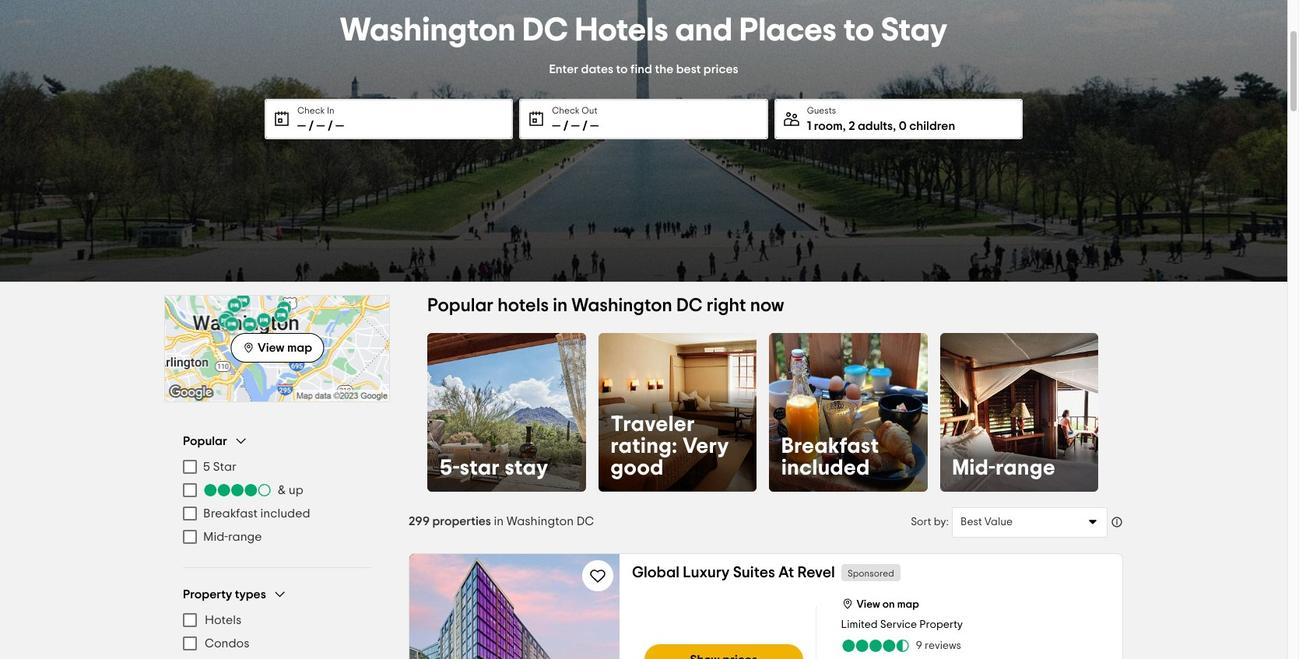 Task type: describe. For each thing, give the bounding box(es) containing it.
reviews
[[925, 641, 961, 652]]

menu for property types
[[183, 609, 371, 659]]

0 horizontal spatial mid-range
[[203, 531, 262, 543]]

1 vertical spatial breakfast
[[203, 508, 258, 520]]

dc for popular hotels in washington dc right now
[[676, 297, 703, 315]]

4 / from the left
[[583, 120, 588, 132]]

0 vertical spatial washington
[[340, 14, 516, 46]]

1 vertical spatial hotels
[[205, 614, 242, 627]]

now
[[750, 297, 784, 315]]

4 — from the left
[[552, 120, 561, 132]]

5 star
[[203, 461, 237, 473]]

range inside "menu"
[[228, 531, 262, 543]]

2 — from the left
[[316, 120, 325, 132]]

group containing property types
[[183, 587, 371, 659]]

1 horizontal spatial range
[[996, 457, 1056, 479]]

value
[[985, 517, 1013, 527]]

1 vertical spatial included
[[260, 508, 310, 520]]

0 vertical spatial to
[[844, 14, 874, 46]]

9 reviews
[[916, 641, 961, 652]]

9 reviews button
[[841, 638, 961, 654]]

9
[[916, 641, 923, 652]]

5-star stay
[[440, 457, 549, 479]]

1 — from the left
[[297, 120, 306, 132]]

popular for popular
[[183, 435, 227, 447]]

3 — from the left
[[336, 120, 344, 132]]

at
[[779, 565, 794, 580]]

traveler rating: very good
[[611, 414, 729, 479]]

luxury
[[683, 565, 730, 580]]

washington for 299 properties in washington dc
[[507, 515, 574, 527]]

1 horizontal spatial breakfast
[[782, 436, 879, 457]]

sponsored
[[848, 569, 894, 578]]

2 / from the left
[[328, 120, 333, 132]]

0
[[899, 120, 907, 132]]

mid-range link
[[940, 333, 1099, 492]]

children
[[909, 120, 955, 132]]

in
[[327, 105, 335, 115]]

room
[[814, 120, 843, 132]]

9 reviews link
[[841, 638, 961, 654]]

suites
[[733, 565, 775, 580]]

299 properties in washington dc
[[409, 515, 594, 527]]

very
[[683, 436, 729, 457]]

1 horizontal spatial mid-
[[953, 457, 996, 479]]

save to a trip image
[[589, 566, 607, 585]]

1
[[807, 120, 812, 132]]

6 — from the left
[[590, 120, 599, 132]]

in for hotels
[[553, 297, 568, 315]]

sort
[[911, 517, 932, 527]]

enter dates to find the best prices
[[549, 63, 739, 75]]

places
[[740, 14, 837, 46]]

best
[[961, 517, 982, 527]]

stay
[[881, 14, 948, 46]]

2 , from the left
[[893, 120, 896, 132]]

4.5 of 5 bubbles. 9 reviews element
[[841, 638, 961, 654]]

group containing popular
[[183, 434, 371, 549]]

global
[[632, 565, 680, 580]]



Task type: vqa. For each thing, say whether or not it's contained in the screenshot.
singapore, sg (sin)
no



Task type: locate. For each thing, give the bounding box(es) containing it.
out
[[582, 105, 598, 115]]

star
[[460, 457, 500, 479]]

dc
[[523, 14, 568, 46], [676, 297, 703, 315], [577, 515, 594, 527]]

0 vertical spatial breakfast included
[[782, 436, 879, 479]]

breakfast
[[782, 436, 879, 457], [203, 508, 258, 520]]

2 horizontal spatial dc
[[676, 297, 703, 315]]

0 horizontal spatial property
[[183, 588, 232, 601]]

1 vertical spatial map
[[897, 599, 919, 610]]

1 vertical spatial washington
[[572, 297, 672, 315]]

0 horizontal spatial ,
[[843, 120, 846, 132]]

popular
[[427, 297, 494, 315], [183, 435, 227, 447]]

/
[[309, 120, 314, 132], [328, 120, 333, 132], [563, 120, 569, 132], [583, 120, 588, 132]]

check inside check in — / — / —
[[297, 105, 325, 115]]

hotels up condos
[[205, 614, 242, 627]]

mid- down '4.0 of 5 bubbles' image
[[203, 531, 228, 543]]

2 vertical spatial dc
[[577, 515, 594, 527]]

0 vertical spatial breakfast
[[782, 436, 879, 457]]

washington for popular hotels in washington dc right now
[[572, 297, 672, 315]]

sort by:
[[911, 517, 949, 527]]

enter
[[549, 63, 579, 75]]

breakfast included inside "menu"
[[203, 508, 310, 520]]

1 horizontal spatial popular
[[427, 297, 494, 315]]

check inside check out — / — / —
[[552, 105, 580, 115]]

, left 0
[[893, 120, 896, 132]]

included
[[782, 457, 870, 479], [260, 508, 310, 520]]

3 / from the left
[[563, 120, 569, 132]]

right
[[707, 297, 746, 315]]

0 horizontal spatial in
[[494, 515, 504, 527]]

popular up the 5
[[183, 435, 227, 447]]

types
[[235, 588, 266, 601]]

&
[[278, 484, 286, 497]]

0 horizontal spatial to
[[616, 63, 628, 75]]

1 vertical spatial property
[[920, 619, 963, 630]]

popular hotels in washington dc right now
[[427, 297, 784, 315]]

menu containing hotels
[[183, 609, 371, 659]]

0 vertical spatial mid-range
[[953, 457, 1056, 479]]

1 horizontal spatial mid-range
[[953, 457, 1056, 479]]

& up
[[278, 484, 303, 497]]

0 vertical spatial menu
[[183, 455, 371, 549]]

mid-range down '4.0 of 5 bubbles' image
[[203, 531, 262, 543]]

property types
[[183, 588, 266, 601]]

1 horizontal spatial to
[[844, 14, 874, 46]]

best value button
[[952, 507, 1108, 538]]

check
[[297, 105, 325, 115], [552, 105, 580, 115]]

view for view on map
[[857, 599, 880, 610]]

star
[[213, 461, 237, 473]]

0 vertical spatial property
[[183, 588, 232, 601]]

mid-range up the value
[[953, 457, 1056, 479]]

condos
[[205, 638, 250, 650]]

check for check in — / — / —
[[297, 105, 325, 115]]

prices
[[704, 63, 739, 75]]

1 horizontal spatial map
[[897, 599, 919, 610]]

2 menu from the top
[[183, 609, 371, 659]]

mid-
[[953, 457, 996, 479], [203, 531, 228, 543]]

to left stay
[[844, 14, 874, 46]]

1 vertical spatial popular
[[183, 435, 227, 447]]

5 — from the left
[[571, 120, 580, 132]]

0 vertical spatial view
[[258, 341, 285, 354]]

and
[[675, 14, 733, 46]]

1 horizontal spatial property
[[920, 619, 963, 630]]

0 horizontal spatial mid-
[[203, 531, 228, 543]]

check for check out — / — / —
[[552, 105, 580, 115]]

0 horizontal spatial check
[[297, 105, 325, 115]]

1 vertical spatial mid-range
[[203, 531, 262, 543]]

0 horizontal spatial view
[[258, 341, 285, 354]]

check left in
[[297, 105, 325, 115]]

2
[[849, 120, 855, 132]]

1 horizontal spatial view
[[857, 599, 880, 610]]

299
[[409, 515, 430, 527]]

menu containing 5 star
[[183, 455, 371, 549]]

1 vertical spatial range
[[228, 531, 262, 543]]

0 horizontal spatial map
[[287, 341, 312, 354]]

service
[[880, 619, 917, 630]]

0 vertical spatial popular
[[427, 297, 494, 315]]

range
[[996, 457, 1056, 479], [228, 531, 262, 543]]

to
[[844, 14, 874, 46], [616, 63, 628, 75]]

the
[[655, 63, 674, 75]]

breakfast included link
[[769, 333, 928, 492]]

check left out
[[552, 105, 580, 115]]

view on map button
[[841, 594, 919, 612]]

0 horizontal spatial breakfast included
[[203, 508, 310, 520]]

1 horizontal spatial check
[[552, 105, 580, 115]]

0 horizontal spatial breakfast
[[203, 508, 258, 520]]

1 horizontal spatial included
[[782, 457, 870, 479]]

stay
[[505, 457, 549, 479]]

washington dc hotels and places to stay
[[340, 14, 948, 46]]

1 / from the left
[[309, 120, 314, 132]]

popular left hotels
[[427, 297, 494, 315]]

view map
[[258, 341, 312, 354]]

5
[[203, 461, 210, 473]]

menu
[[183, 455, 371, 549], [183, 609, 371, 659]]

on
[[883, 599, 895, 610]]

1 vertical spatial mid-
[[203, 531, 228, 543]]

rating:
[[611, 436, 678, 457]]

1 check from the left
[[297, 105, 325, 115]]

1 vertical spatial menu
[[183, 609, 371, 659]]

2 check from the left
[[552, 105, 580, 115]]

hotels
[[575, 14, 669, 46], [205, 614, 242, 627]]

guests 1 room , 2 adults , 0 children
[[807, 105, 955, 132]]

check out — / — / —
[[552, 105, 599, 132]]

best value
[[961, 517, 1013, 527]]

mid-range
[[953, 457, 1056, 479], [203, 531, 262, 543]]

0 horizontal spatial included
[[260, 508, 310, 520]]

mid- up best
[[953, 457, 996, 479]]

limited
[[841, 619, 878, 630]]

view map button
[[230, 333, 324, 363]]

1 horizontal spatial dc
[[577, 515, 594, 527]]

popular for popular hotels in washington dc right now
[[427, 297, 494, 315]]

washington
[[340, 14, 516, 46], [572, 297, 672, 315], [507, 515, 574, 527]]

revel
[[798, 565, 835, 580]]

1 vertical spatial dc
[[676, 297, 703, 315]]

by:
[[934, 517, 949, 527]]

1 menu from the top
[[183, 455, 371, 549]]

1 horizontal spatial in
[[553, 297, 568, 315]]

property up reviews at the bottom right of the page
[[920, 619, 963, 630]]

in for properties
[[494, 515, 504, 527]]

map
[[287, 341, 312, 354], [897, 599, 919, 610]]

dc left right at the right top of page
[[676, 297, 703, 315]]

2 vertical spatial washington
[[507, 515, 574, 527]]

to left find
[[616, 63, 628, 75]]

4.0 of 5 bubbles image
[[203, 484, 272, 497]]

in right hotels
[[553, 297, 568, 315]]

property left types
[[183, 588, 232, 601]]

view on map
[[857, 599, 919, 610]]

1 horizontal spatial hotels
[[575, 14, 669, 46]]

good
[[611, 457, 664, 479]]

find
[[631, 63, 652, 75]]

in
[[553, 297, 568, 315], [494, 515, 504, 527]]

hotels
[[498, 297, 549, 315]]

, left 2
[[843, 120, 846, 132]]

properties
[[432, 515, 491, 527]]

group
[[183, 434, 371, 549], [183, 587, 371, 659]]

breakfast included
[[782, 436, 879, 479], [203, 508, 310, 520]]

0 vertical spatial range
[[996, 457, 1056, 479]]

global luxury suites at revel
[[632, 565, 835, 580]]

dc up enter
[[523, 14, 568, 46]]

0 horizontal spatial popular
[[183, 435, 227, 447]]

view
[[258, 341, 285, 354], [857, 599, 880, 610]]

traveler rating: very good link
[[598, 333, 757, 492]]

traveler
[[611, 414, 695, 436]]

dc up save to a trip image
[[577, 515, 594, 527]]

property
[[183, 588, 232, 601], [920, 619, 963, 630]]

0 vertical spatial in
[[553, 297, 568, 315]]

0 vertical spatial included
[[782, 457, 870, 479]]

global luxury suites at revel link
[[632, 563, 835, 582]]

0 vertical spatial mid-
[[953, 457, 996, 479]]

limited service property
[[841, 619, 963, 630]]

in right properties
[[494, 515, 504, 527]]

range up best value popup button
[[996, 457, 1056, 479]]

5-star stay link
[[427, 333, 586, 492]]

0 horizontal spatial hotels
[[205, 614, 242, 627]]

check in — / — / —
[[297, 105, 344, 132]]

mid- inside "menu"
[[203, 531, 228, 543]]

0 horizontal spatial range
[[228, 531, 262, 543]]

1 , from the left
[[843, 120, 846, 132]]

menu for popular
[[183, 455, 371, 549]]

0 vertical spatial map
[[287, 341, 312, 354]]

1 vertical spatial group
[[183, 587, 371, 659]]

0 vertical spatial hotels
[[575, 14, 669, 46]]

0 vertical spatial dc
[[523, 14, 568, 46]]

dc for 299 properties in washington dc
[[577, 515, 594, 527]]

view for view map
[[258, 341, 285, 354]]

hotels up find
[[575, 14, 669, 46]]

1 vertical spatial view
[[857, 599, 880, 610]]

0 horizontal spatial dc
[[523, 14, 568, 46]]

1 group from the top
[[183, 434, 371, 549]]

5-
[[440, 457, 460, 479]]

2 group from the top
[[183, 587, 371, 659]]

dates
[[581, 63, 614, 75]]

guests
[[807, 105, 836, 115]]

1 vertical spatial to
[[616, 63, 628, 75]]

,
[[843, 120, 846, 132], [893, 120, 896, 132]]

range down '4.0 of 5 bubbles' image
[[228, 531, 262, 543]]

—
[[297, 120, 306, 132], [316, 120, 325, 132], [336, 120, 344, 132], [552, 120, 561, 132], [571, 120, 580, 132], [590, 120, 599, 132]]

1 horizontal spatial breakfast included
[[782, 436, 879, 479]]

0 vertical spatial group
[[183, 434, 371, 549]]

1 vertical spatial in
[[494, 515, 504, 527]]

best
[[676, 63, 701, 75]]

1 horizontal spatial ,
[[893, 120, 896, 132]]

up
[[289, 484, 303, 497]]

1 vertical spatial breakfast included
[[203, 508, 310, 520]]

adults
[[858, 120, 893, 132]]



